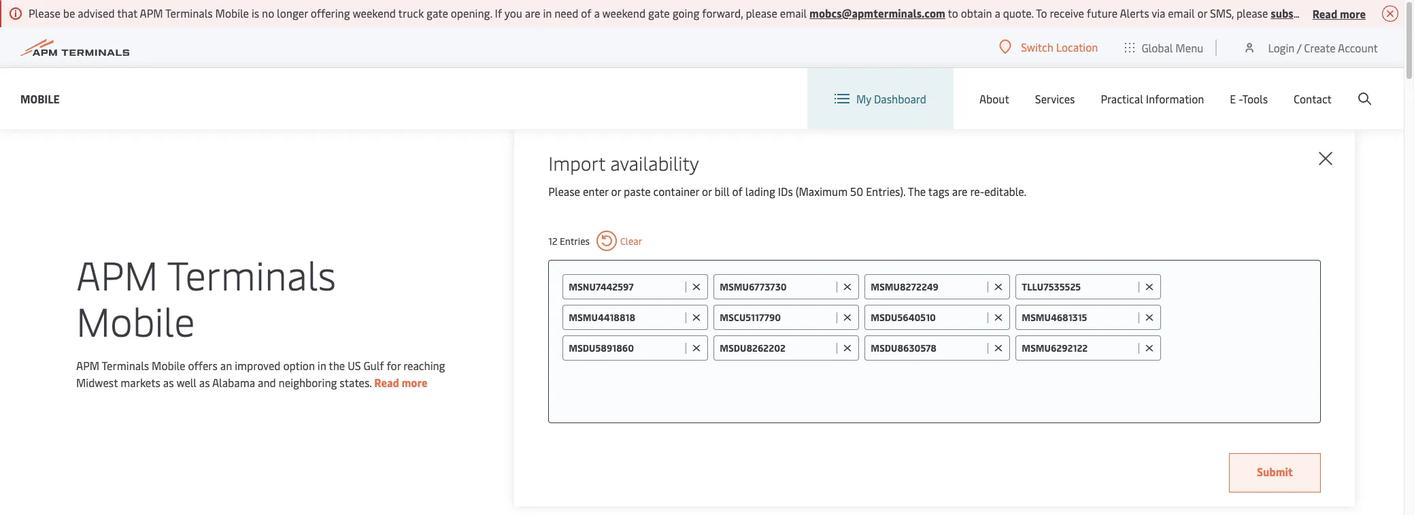 Task type: locate. For each thing, give the bounding box(es) containing it.
apm for apm terminals mobile
[[76, 247, 158, 301]]

/
[[1298, 40, 1302, 55]]

Entered ID text field
[[720, 280, 834, 293], [871, 280, 985, 293], [569, 311, 683, 324], [720, 311, 834, 324], [720, 342, 834, 355], [871, 342, 985, 355], [1022, 342, 1136, 355]]

is
[[252, 5, 259, 20]]

more up account
[[1340, 6, 1366, 21]]

read down for
[[375, 375, 399, 390]]

0 horizontal spatial read
[[375, 375, 399, 390]]

read more down for
[[375, 375, 428, 390]]

or right enter
[[611, 184, 621, 199]]

of
[[581, 5, 592, 20], [733, 184, 743, 199]]

Entered ID text field
[[569, 280, 683, 293], [1022, 280, 1136, 293], [871, 311, 985, 324], [1022, 311, 1136, 324], [569, 342, 683, 355]]

0 vertical spatial of
[[581, 5, 592, 20]]

read more
[[1313, 6, 1366, 21], [375, 375, 428, 390]]

well
[[177, 375, 197, 390]]

mobcs@apmterminals.com link
[[810, 5, 946, 20]]

terminals for apm terminals mobile offers an improved option in the us gulf for reaching midwest markets as well as alabama and neighboring states.
[[102, 358, 149, 373]]

1 vertical spatial in
[[318, 358, 326, 373]]

global
[[1142, 40, 1173, 55]]

global menu button
[[1112, 27, 1218, 68]]

to left terminal at the right
[[1321, 5, 1332, 20]]

1 as from the left
[[163, 375, 174, 390]]

read
[[1313, 6, 1338, 21], [375, 375, 399, 390]]

clear button
[[597, 231, 642, 251]]

terminals inside the apm terminals mobile offers an improved option in the us gulf for reaching midwest markets as well as alabama and neighboring states.
[[102, 358, 149, 373]]

as
[[163, 375, 174, 390], [199, 375, 210, 390]]

apm
[[140, 5, 163, 20], [76, 247, 158, 301], [76, 358, 99, 373]]

us
[[348, 358, 361, 373]]

bill
[[715, 184, 730, 199]]

improved
[[235, 358, 281, 373]]

1 vertical spatial of
[[733, 184, 743, 199]]

1 vertical spatial terminals
[[167, 247, 336, 301]]

container
[[654, 184, 700, 199]]

receive
[[1050, 5, 1085, 20]]

0 vertical spatial please
[[29, 5, 60, 20]]

read more link
[[375, 375, 428, 390]]

1 email from the left
[[780, 5, 807, 20]]

2 weekend from the left
[[603, 5, 646, 20]]

read inside button
[[1313, 6, 1338, 21]]

0 horizontal spatial or
[[611, 184, 621, 199]]

1 vertical spatial read
[[375, 375, 399, 390]]

and
[[258, 375, 276, 390]]

1 horizontal spatial please
[[549, 184, 580, 199]]

0 horizontal spatial email
[[780, 5, 807, 20]]

read more for read more link at the bottom of page
[[375, 375, 428, 390]]

of right bill
[[733, 184, 743, 199]]

as left well
[[163, 375, 174, 390]]

read more button
[[1313, 5, 1366, 22]]

or left bill
[[702, 184, 712, 199]]

0 horizontal spatial read more
[[375, 375, 428, 390]]

0 vertical spatial read more
[[1313, 6, 1366, 21]]

weekend left truck
[[353, 5, 396, 20]]

submit
[[1258, 464, 1294, 479]]

1 vertical spatial read more
[[375, 375, 428, 390]]

read up login / create account
[[1313, 6, 1338, 21]]

terminals inside apm terminals mobile
[[167, 247, 336, 301]]

1 vertical spatial apm
[[76, 247, 158, 301]]

a right obtain
[[995, 5, 1001, 20]]

terminals
[[165, 5, 213, 20], [167, 247, 336, 301], [102, 358, 149, 373]]

1 horizontal spatial are
[[953, 184, 968, 199]]

1 horizontal spatial as
[[199, 375, 210, 390]]

please down import
[[549, 184, 580, 199]]

switch location
[[1022, 39, 1099, 54]]

0 horizontal spatial to
[[948, 5, 959, 20]]

to
[[948, 5, 959, 20], [1321, 5, 1332, 20]]

are right you
[[525, 5, 541, 20]]

gate left going
[[649, 5, 670, 20]]

an
[[220, 358, 232, 373]]

please right 'sms,'
[[1237, 5, 1269, 20]]

more for read more link at the bottom of page
[[402, 375, 428, 390]]

switch
[[1022, 39, 1054, 54]]

sms,
[[1211, 5, 1234, 20]]

alerts right terminal at the right
[[1380, 5, 1411, 20]]

in left the need
[[543, 5, 552, 20]]

in left the
[[318, 358, 326, 373]]

1 horizontal spatial in
[[543, 5, 552, 20]]

0 horizontal spatial please
[[29, 5, 60, 20]]

alabama
[[212, 375, 255, 390]]

0 vertical spatial in
[[543, 5, 552, 20]]

weekend
[[353, 5, 396, 20], [603, 5, 646, 20]]

or
[[1198, 5, 1208, 20], [611, 184, 621, 199], [702, 184, 712, 199]]

a right the need
[[594, 5, 600, 20]]

tags
[[929, 184, 950, 199]]

1 vertical spatial more
[[402, 375, 428, 390]]

offers
[[188, 358, 218, 373]]

read more up login / create account
[[1313, 6, 1366, 21]]

apm inside the apm terminals mobile offers an improved option in the us gulf for reaching midwest markets as well as alabama and neighboring states.
[[76, 358, 99, 373]]

more inside button
[[1340, 6, 1366, 21]]

are
[[525, 5, 541, 20], [953, 184, 968, 199]]

more down reaching on the left bottom of the page
[[402, 375, 428, 390]]

1 horizontal spatial gate
[[649, 5, 670, 20]]

0 horizontal spatial are
[[525, 5, 541, 20]]

2 gate from the left
[[649, 5, 670, 20]]

0 horizontal spatial alerts
[[1120, 5, 1150, 20]]

contact
[[1294, 91, 1332, 106]]

1 horizontal spatial alerts
[[1380, 5, 1411, 20]]

1 vertical spatial please
[[549, 184, 580, 199]]

in
[[543, 5, 552, 20], [318, 358, 326, 373]]

advised
[[78, 5, 115, 20]]

login / create account
[[1269, 40, 1379, 55]]

login
[[1269, 40, 1295, 55]]

email
[[780, 5, 807, 20], [1169, 5, 1195, 20]]

please enter or paste container or bill of lading ids (maximum 50 entries). the tags are re-editable.
[[549, 184, 1027, 199]]

apm inside apm terminals mobile
[[76, 247, 158, 301]]

2 vertical spatial apm
[[76, 358, 99, 373]]

1 horizontal spatial of
[[733, 184, 743, 199]]

more for read more button
[[1340, 6, 1366, 21]]

mobile inside the apm terminals mobile offers an improved option in the us gulf for reaching midwest markets as well as alabama and neighboring states.
[[152, 358, 185, 373]]

1 a from the left
[[594, 5, 600, 20]]

via
[[1152, 5, 1166, 20]]

please right forward,
[[746, 5, 778, 20]]

1 horizontal spatial please
[[1237, 5, 1269, 20]]

more
[[1340, 6, 1366, 21], [402, 375, 428, 390]]

0 horizontal spatial in
[[318, 358, 326, 373]]

my
[[857, 91, 872, 106]]

0 horizontal spatial more
[[402, 375, 428, 390]]

weekend right the need
[[603, 5, 646, 20]]

2 vertical spatial terminals
[[102, 358, 149, 373]]

1 horizontal spatial weekend
[[603, 5, 646, 20]]

0 horizontal spatial gate
[[427, 5, 448, 20]]

paste
[[624, 184, 651, 199]]

going
[[673, 5, 700, 20]]

as down offers
[[199, 375, 210, 390]]

my dashboard button
[[835, 68, 927, 129]]

please
[[746, 5, 778, 20], [1237, 5, 1269, 20]]

gate
[[427, 5, 448, 20], [649, 5, 670, 20]]

create
[[1305, 40, 1336, 55]]

1 horizontal spatial read more
[[1313, 6, 1366, 21]]

1 vertical spatial are
[[953, 184, 968, 199]]

need
[[555, 5, 579, 20]]

login / create account link
[[1244, 27, 1379, 67]]

terminal
[[1334, 5, 1378, 20]]

0 horizontal spatial a
[[594, 5, 600, 20]]

0 horizontal spatial as
[[163, 375, 174, 390]]

alerts left via
[[1120, 5, 1150, 20]]

future
[[1087, 5, 1118, 20]]

1 horizontal spatial read
[[1313, 6, 1338, 21]]

0 vertical spatial terminals
[[165, 5, 213, 20]]

practical
[[1101, 91, 1144, 106]]

are left re-
[[953, 184, 968, 199]]

gate right truck
[[427, 5, 448, 20]]

close alert image
[[1383, 5, 1399, 22]]

0 horizontal spatial weekend
[[353, 5, 396, 20]]

1 horizontal spatial a
[[995, 5, 1001, 20]]

0 horizontal spatial of
[[581, 5, 592, 20]]

mobile inside apm terminals mobile
[[76, 293, 195, 347]]

import
[[549, 150, 606, 176]]

please left be
[[29, 5, 60, 20]]

account
[[1339, 40, 1379, 55]]

mobile
[[215, 5, 249, 20], [20, 91, 60, 106], [76, 293, 195, 347], [152, 358, 185, 373]]

1 horizontal spatial more
[[1340, 6, 1366, 21]]

1 horizontal spatial to
[[1321, 5, 1332, 20]]

of right the need
[[581, 5, 592, 20]]

no
[[262, 5, 274, 20]]

0 vertical spatial more
[[1340, 6, 1366, 21]]

services button
[[1036, 68, 1076, 129]]

or left 'sms,'
[[1198, 5, 1208, 20]]

to left obtain
[[948, 5, 959, 20]]

0 vertical spatial read
[[1313, 6, 1338, 21]]

1 horizontal spatial email
[[1169, 5, 1195, 20]]

1 horizontal spatial or
[[702, 184, 712, 199]]

availability
[[611, 150, 699, 176]]

0 horizontal spatial please
[[746, 5, 778, 20]]

lading
[[746, 184, 776, 199]]



Task type: vqa. For each thing, say whether or not it's contained in the screenshot.
the Angeles
no



Task type: describe. For each thing, give the bounding box(es) containing it.
offering
[[311, 5, 350, 20]]

about
[[980, 91, 1010, 106]]

(maximum
[[796, 184, 848, 199]]

reaching
[[404, 358, 445, 373]]

2 horizontal spatial or
[[1198, 5, 1208, 20]]

read for read more button
[[1313, 6, 1338, 21]]

longer
[[277, 5, 308, 20]]

entries
[[560, 234, 590, 247]]

option
[[283, 358, 315, 373]]

apm terminals mobile offers an improved option in the us gulf for reaching midwest markets as well as alabama and neighboring states.
[[76, 358, 445, 390]]

1 gate from the left
[[427, 5, 448, 20]]

1 alerts from the left
[[1120, 5, 1150, 20]]

2 a from the left
[[995, 5, 1001, 20]]

2 as from the left
[[199, 375, 210, 390]]

for
[[387, 358, 401, 373]]

midwest
[[76, 375, 118, 390]]

2 to from the left
[[1321, 5, 1332, 20]]

states.
[[340, 375, 372, 390]]

please for please be advised that apm terminals mobile is no longer offering weekend truck gate opening. if you are in need of a weekend gate going forward, please email mobcs@apmterminals.com to obtain a quote. to receive future alerts via email or sms, please subscribe to terminal alerts .
[[29, 5, 60, 20]]

contact button
[[1294, 68, 1332, 129]]

markets
[[121, 375, 161, 390]]

practical information button
[[1101, 68, 1205, 129]]

tools
[[1243, 91, 1268, 106]]

that
[[117, 5, 138, 20]]

obtain
[[961, 5, 993, 20]]

-
[[1239, 91, 1243, 106]]

mobile secondary image
[[142, 346, 380, 515]]

editable.
[[985, 184, 1027, 199]]

opening.
[[451, 5, 492, 20]]

2 email from the left
[[1169, 5, 1195, 20]]

truck
[[398, 5, 424, 20]]

the
[[329, 358, 345, 373]]

forward,
[[702, 5, 743, 20]]

switch location button
[[1000, 39, 1099, 54]]

1 weekend from the left
[[353, 5, 396, 20]]

mobcs@apmterminals.com
[[810, 5, 946, 20]]

e
[[1231, 91, 1237, 106]]

apm for apm terminals mobile offers an improved option in the us gulf for reaching midwest markets as well as alabama and neighboring states.
[[76, 358, 99, 373]]

dashboard
[[874, 91, 927, 106]]

subscribe to terminal alerts link
[[1271, 5, 1411, 20]]

subscribe
[[1271, 5, 1319, 20]]

be
[[63, 5, 75, 20]]

2 alerts from the left
[[1380, 5, 1411, 20]]

read more for read more button
[[1313, 6, 1366, 21]]

0 vertical spatial are
[[525, 5, 541, 20]]

50
[[851, 184, 864, 199]]

quote. to
[[1004, 5, 1048, 20]]

menu
[[1176, 40, 1204, 55]]

apm terminals mobile
[[76, 247, 336, 347]]

1 to from the left
[[948, 5, 959, 20]]

please for please enter or paste container or bill of lading ids (maximum 50 entries). the tags are re-editable.
[[549, 184, 580, 199]]

neighboring
[[279, 375, 337, 390]]

if
[[495, 5, 502, 20]]

e -tools
[[1231, 91, 1268, 106]]

mobile link
[[20, 90, 60, 107]]

e -tools button
[[1231, 68, 1268, 129]]

read for read more link at the bottom of page
[[375, 375, 399, 390]]

terminals for apm terminals mobile
[[167, 247, 336, 301]]

my dashboard
[[857, 91, 927, 106]]

enter
[[583, 184, 609, 199]]

the
[[908, 184, 926, 199]]

entries).
[[866, 184, 906, 199]]

gulf
[[364, 358, 384, 373]]

you
[[505, 5, 523, 20]]

location
[[1057, 39, 1099, 54]]

please be advised that apm terminals mobile is no longer offering weekend truck gate opening. if you are in need of a weekend gate going forward, please email mobcs@apmterminals.com to obtain a quote. to receive future alerts via email or sms, please subscribe to terminal alerts .
[[29, 5, 1414, 20]]

ids
[[778, 184, 793, 199]]

information
[[1146, 91, 1205, 106]]

2 please from the left
[[1237, 5, 1269, 20]]

12 entries
[[549, 234, 590, 247]]

services
[[1036, 91, 1076, 106]]

global menu
[[1142, 40, 1204, 55]]

1 please from the left
[[746, 5, 778, 20]]

clear
[[621, 234, 642, 247]]

re-
[[971, 184, 985, 199]]

in inside the apm terminals mobile offers an improved option in the us gulf for reaching midwest markets as well as alabama and neighboring states.
[[318, 358, 326, 373]]

practical information
[[1101, 91, 1205, 106]]

12
[[549, 234, 558, 247]]

0 vertical spatial apm
[[140, 5, 163, 20]]

about button
[[980, 68, 1010, 129]]

.
[[1411, 5, 1414, 20]]

submit button
[[1230, 453, 1322, 493]]

import availability
[[549, 150, 699, 176]]



